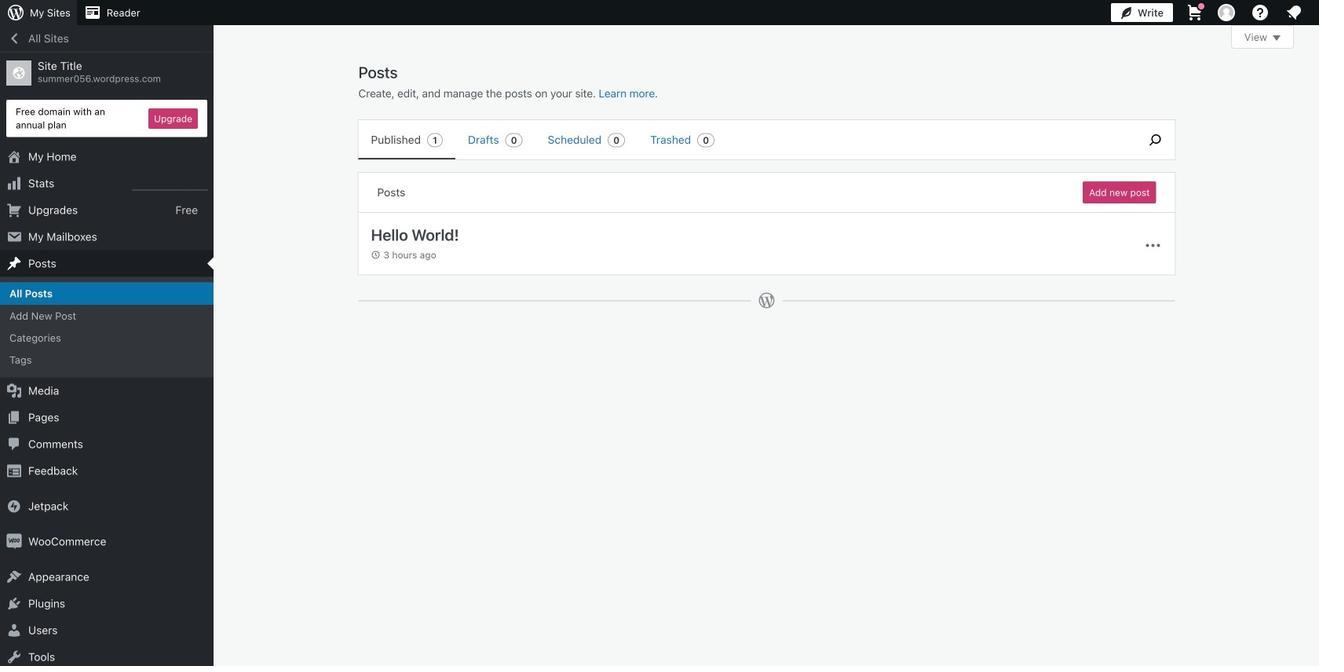 Task type: describe. For each thing, give the bounding box(es) containing it.
my profile image
[[1218, 4, 1236, 21]]

my shopping cart image
[[1186, 3, 1205, 22]]

3 list item from the top
[[1313, 227, 1320, 286]]

2 list item from the top
[[1313, 154, 1320, 227]]

2 img image from the top
[[6, 534, 22, 549]]

toggle menu image
[[1144, 236, 1163, 255]]

manage your notifications image
[[1285, 3, 1304, 22]]

highest hourly views 0 image
[[133, 180, 207, 191]]



Task type: vqa. For each thing, say whether or not it's contained in the screenshot.
plugin icon
no



Task type: locate. For each thing, give the bounding box(es) containing it.
list item
[[1313, 80, 1320, 154], [1313, 154, 1320, 227], [1313, 227, 1320, 286]]

1 img image from the top
[[6, 498, 22, 514]]

None search field
[[1136, 120, 1175, 159]]

menu
[[359, 120, 1128, 159]]

main content
[[358, 25, 1294, 325]]

closed image
[[1273, 35, 1281, 41]]

0 vertical spatial img image
[[6, 498, 22, 514]]

open search image
[[1136, 130, 1175, 149]]

help image
[[1251, 3, 1270, 22]]

1 list item from the top
[[1313, 80, 1320, 154]]

img image
[[6, 498, 22, 514], [6, 534, 22, 549]]

1 vertical spatial img image
[[6, 534, 22, 549]]



